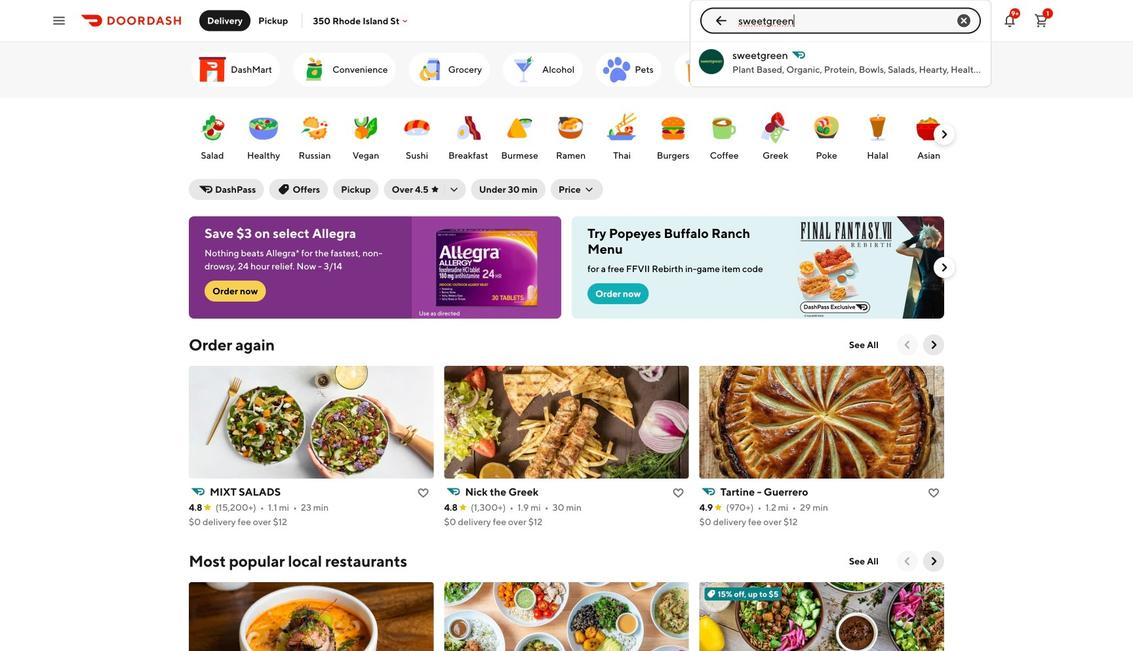 Task type: describe. For each thing, give the bounding box(es) containing it.
grocery image
[[414, 54, 446, 85]]

retail image
[[855, 54, 887, 85]]

2 previous button of carousel image from the top
[[901, 555, 914, 568]]

Store search: begin typing to search for stores available on DoorDash text field
[[738, 13, 943, 28]]

convenience image
[[298, 54, 330, 85]]

flowers image
[[940, 54, 972, 85]]

notification bell image
[[1002, 13, 1018, 29]]

health image
[[680, 54, 711, 85]]

clear search input image
[[956, 13, 972, 29]]

1 previous button of carousel image from the top
[[901, 338, 914, 351]]

return from search image
[[713, 13, 729, 29]]



Task type: locate. For each thing, give the bounding box(es) containing it.
previous button of carousel image
[[901, 338, 914, 351], [901, 555, 914, 568]]

next button of carousel image
[[927, 555, 940, 568]]

offers image
[[768, 54, 800, 85]]

dashmart image
[[197, 54, 228, 85]]

pets image
[[601, 54, 632, 85]]

0 items, open order cart image
[[1033, 13, 1049, 29]]

1 vertical spatial previous button of carousel image
[[901, 555, 914, 568]]

alcohol image
[[508, 54, 540, 85]]

open menu image
[[51, 13, 67, 29]]

next button of carousel image
[[938, 63, 951, 76], [938, 128, 951, 141], [938, 261, 951, 274], [927, 338, 940, 351]]

0 vertical spatial previous button of carousel image
[[901, 338, 914, 351]]



Task type: vqa. For each thing, say whether or not it's contained in the screenshot.
Black Plum (Each) image
no



